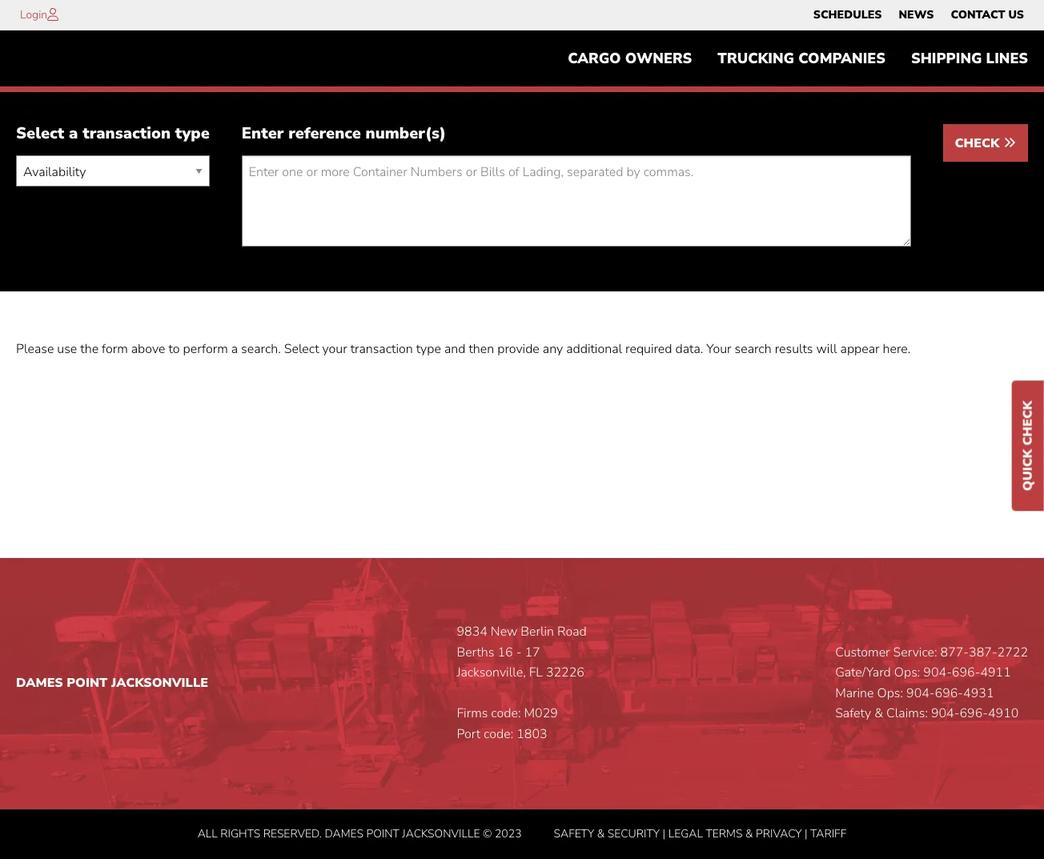 Task type: locate. For each thing, give the bounding box(es) containing it.
schedules
[[813, 7, 882, 22]]

safety left security
[[554, 826, 594, 841]]

a
[[69, 123, 78, 144], [231, 341, 238, 358]]

firms
[[457, 705, 488, 723]]

port
[[457, 725, 480, 743]]

check button
[[943, 124, 1028, 162]]

0 vertical spatial point
[[67, 674, 108, 692]]

terms
[[706, 826, 743, 841]]

& left security
[[597, 826, 605, 841]]

check inside button
[[955, 135, 1003, 152]]

owners
[[625, 49, 692, 68]]

1 vertical spatial a
[[231, 341, 238, 358]]

0 horizontal spatial select
[[16, 123, 64, 144]]

footer
[[0, 558, 1044, 859]]

0 vertical spatial jacksonville
[[111, 674, 208, 692]]

us
[[1008, 7, 1024, 22]]

type left and
[[416, 341, 441, 358]]

firms code:  m029 port code:  1803
[[457, 705, 558, 743]]

ops: down service:
[[894, 664, 920, 682]]

safety down marine
[[835, 705, 871, 723]]

9834 new berlin road berths 16 - 17 jacksonville, fl 32226
[[457, 623, 587, 682]]

0 vertical spatial ops:
[[894, 664, 920, 682]]

above
[[131, 341, 165, 358]]

required
[[625, 341, 672, 358]]

use
[[57, 341, 77, 358]]

please
[[16, 341, 54, 358]]

point
[[67, 674, 108, 692], [366, 826, 399, 841]]

cargo owners link
[[555, 42, 705, 75]]

claims:
[[886, 705, 928, 723]]

tariff
[[810, 826, 847, 841]]

0 vertical spatial select
[[16, 123, 64, 144]]

1 horizontal spatial type
[[416, 341, 441, 358]]

1 vertical spatial safety
[[554, 826, 594, 841]]

angle double right image
[[1003, 136, 1016, 149]]

contact
[[951, 7, 1005, 22]]

road
[[557, 623, 587, 641]]

1 vertical spatial point
[[366, 826, 399, 841]]

login
[[20, 7, 47, 22]]

safety
[[835, 705, 871, 723], [554, 826, 594, 841]]

dames point jacksonville
[[16, 674, 208, 692]]

1 horizontal spatial |
[[805, 826, 808, 841]]

0 vertical spatial safety
[[835, 705, 871, 723]]

0 vertical spatial 696-
[[952, 664, 980, 682]]

904- up claims: in the right bottom of the page
[[906, 684, 935, 702]]

0 horizontal spatial dames
[[16, 674, 63, 692]]

additional
[[566, 341, 622, 358]]

user image
[[47, 8, 59, 21]]

ops: up claims: in the right bottom of the page
[[877, 684, 903, 702]]

please use the form above to perform a search. select your transaction type and then provide any additional required data. your search results will appear here.
[[16, 341, 911, 358]]

0 vertical spatial code:
[[491, 705, 521, 723]]

legal
[[668, 826, 703, 841]]

904-
[[923, 664, 952, 682], [906, 684, 935, 702], [931, 705, 960, 723]]

data.
[[675, 341, 703, 358]]

0 vertical spatial menu bar
[[805, 4, 1032, 26]]

security
[[608, 826, 660, 841]]

1 vertical spatial select
[[284, 341, 319, 358]]

& right terms
[[745, 826, 753, 841]]

0 horizontal spatial transaction
[[83, 123, 171, 144]]

1 horizontal spatial &
[[745, 826, 753, 841]]

shipping
[[911, 49, 982, 68]]

your
[[322, 341, 347, 358]]

1 horizontal spatial select
[[284, 341, 319, 358]]

code:
[[491, 705, 521, 723], [484, 725, 513, 743]]

rights
[[220, 826, 260, 841]]

transaction
[[83, 123, 171, 144], [350, 341, 413, 358]]

1 horizontal spatial check
[[1019, 400, 1037, 445]]

companies
[[798, 49, 886, 68]]

number(s)
[[366, 123, 446, 144]]

trucking companies link
[[705, 42, 898, 75]]

1 horizontal spatial safety
[[835, 705, 871, 723]]

form
[[102, 341, 128, 358]]

all rights reserved. dames point jacksonville © 2023
[[198, 826, 522, 841]]

0 vertical spatial transaction
[[83, 123, 171, 144]]

customer
[[835, 643, 890, 661]]

387-
[[969, 643, 997, 661]]

all
[[198, 826, 218, 841]]

1 horizontal spatial a
[[231, 341, 238, 358]]

menu bar
[[805, 4, 1032, 26], [555, 42, 1041, 75]]

| left legal at the bottom right of the page
[[663, 826, 666, 841]]

code: up 1803
[[491, 705, 521, 723]]

search
[[735, 341, 772, 358]]

0 horizontal spatial check
[[955, 135, 1003, 152]]

4931
[[963, 684, 994, 702]]

type left enter in the top left of the page
[[175, 123, 210, 144]]

type
[[175, 123, 210, 144], [416, 341, 441, 358]]

Enter reference number(s) text field
[[242, 156, 911, 247]]

reference
[[288, 123, 361, 144]]

will
[[816, 341, 837, 358]]

| left tariff at the right
[[805, 826, 808, 841]]

cargo
[[568, 49, 621, 68]]

1 vertical spatial transaction
[[350, 341, 413, 358]]

provide
[[497, 341, 540, 358]]

1 vertical spatial menu bar
[[555, 42, 1041, 75]]

m029
[[524, 705, 558, 723]]

1 vertical spatial check
[[1019, 400, 1037, 445]]

2722
[[997, 643, 1028, 661]]

& left claims: in the right bottom of the page
[[874, 705, 883, 723]]

menu bar up 'shipping'
[[805, 4, 1032, 26]]

1 vertical spatial ops:
[[877, 684, 903, 702]]

4911
[[980, 664, 1011, 682]]

safety & security | legal terms & privacy | tariff
[[554, 826, 847, 841]]

news
[[899, 7, 934, 22]]

904- down 877-
[[923, 664, 952, 682]]

customer service: 877-387-2722 gate/yard ops: 904-696-4911 marine ops: 904-696-4931 safety & claims: 904-696-4910
[[835, 643, 1028, 723]]

quick check link
[[1012, 380, 1044, 511]]

904- right claims: in the right bottom of the page
[[931, 705, 960, 723]]

menu bar down schedules link
[[555, 42, 1041, 75]]

1 horizontal spatial transaction
[[350, 341, 413, 358]]

fl
[[529, 664, 543, 682]]

0 vertical spatial 904-
[[923, 664, 952, 682]]

0 vertical spatial type
[[175, 123, 210, 144]]

1803
[[517, 725, 547, 743]]

& inside customer service: 877-387-2722 gate/yard ops: 904-696-4911 marine ops: 904-696-4931 safety & claims: 904-696-4910
[[874, 705, 883, 723]]

|
[[663, 826, 666, 841], [805, 826, 808, 841]]

check
[[955, 135, 1003, 152], [1019, 400, 1037, 445]]

&
[[874, 705, 883, 723], [597, 826, 605, 841], [745, 826, 753, 841]]

0 vertical spatial a
[[69, 123, 78, 144]]

ops:
[[894, 664, 920, 682], [877, 684, 903, 702]]

select
[[16, 123, 64, 144], [284, 341, 319, 358]]

0 horizontal spatial type
[[175, 123, 210, 144]]

code: right 'port'
[[484, 725, 513, 743]]

2 horizontal spatial &
[[874, 705, 883, 723]]

and
[[444, 341, 466, 358]]

0 vertical spatial check
[[955, 135, 1003, 152]]

1 horizontal spatial dames
[[325, 826, 364, 841]]

0 horizontal spatial |
[[663, 826, 666, 841]]

dames
[[16, 674, 63, 692], [325, 826, 364, 841]]

1 vertical spatial jacksonville
[[402, 826, 480, 841]]

tariff link
[[810, 826, 847, 841]]



Task type: describe. For each thing, give the bounding box(es) containing it.
2 | from the left
[[805, 826, 808, 841]]

the
[[80, 341, 99, 358]]

1 vertical spatial 696-
[[935, 684, 963, 702]]

login link
[[20, 7, 47, 22]]

32226
[[546, 664, 584, 682]]

contact us link
[[951, 4, 1024, 26]]

9834
[[457, 623, 487, 641]]

1 vertical spatial dames
[[325, 826, 364, 841]]

gate/yard
[[835, 664, 891, 682]]

privacy
[[756, 826, 802, 841]]

safety inside customer service: 877-387-2722 gate/yard ops: 904-696-4911 marine ops: 904-696-4931 safety & claims: 904-696-4910
[[835, 705, 871, 723]]

appear
[[840, 341, 880, 358]]

berlin
[[521, 623, 554, 641]]

to
[[169, 341, 180, 358]]

shipping lines link
[[898, 42, 1041, 75]]

reserved.
[[263, 826, 322, 841]]

2023
[[495, 826, 522, 841]]

2 vertical spatial 696-
[[960, 705, 988, 723]]

shipping lines
[[911, 49, 1028, 68]]

any
[[543, 341, 563, 358]]

17
[[525, 643, 540, 661]]

marine
[[835, 684, 874, 702]]

menu bar containing cargo owners
[[555, 42, 1041, 75]]

0 horizontal spatial jacksonville
[[111, 674, 208, 692]]

schedules link
[[813, 4, 882, 26]]

trucking
[[718, 49, 794, 68]]

0 horizontal spatial safety
[[554, 826, 594, 841]]

contact us
[[951, 7, 1024, 22]]

footer containing 9834 new berlin road
[[0, 558, 1044, 859]]

safety & security link
[[554, 826, 660, 841]]

1 vertical spatial type
[[416, 341, 441, 358]]

here.
[[883, 341, 911, 358]]

cargo owners
[[568, 49, 692, 68]]

then
[[469, 341, 494, 358]]

enter
[[242, 123, 284, 144]]

new
[[491, 623, 518, 641]]

0 horizontal spatial &
[[597, 826, 605, 841]]

4910
[[988, 705, 1019, 723]]

service:
[[893, 643, 937, 661]]

search.
[[241, 341, 281, 358]]

©
[[483, 826, 492, 841]]

results
[[775, 341, 813, 358]]

1 horizontal spatial point
[[366, 826, 399, 841]]

0 horizontal spatial point
[[67, 674, 108, 692]]

1 vertical spatial 904-
[[906, 684, 935, 702]]

berths
[[457, 643, 494, 661]]

menu bar containing schedules
[[805, 4, 1032, 26]]

-
[[516, 643, 522, 661]]

16
[[498, 643, 513, 661]]

trucking companies
[[718, 49, 886, 68]]

your
[[706, 341, 731, 358]]

1 horizontal spatial jacksonville
[[402, 826, 480, 841]]

legal terms & privacy link
[[668, 826, 802, 841]]

enter reference number(s)
[[242, 123, 446, 144]]

perform
[[183, 341, 228, 358]]

jacksonville,
[[457, 664, 526, 682]]

lines
[[986, 49, 1028, 68]]

news link
[[899, 4, 934, 26]]

2 vertical spatial 904-
[[931, 705, 960, 723]]

quick check
[[1019, 400, 1037, 491]]

select a transaction type
[[16, 123, 210, 144]]

0 horizontal spatial a
[[69, 123, 78, 144]]

quick
[[1019, 449, 1037, 491]]

1 vertical spatial code:
[[484, 725, 513, 743]]

1 | from the left
[[663, 826, 666, 841]]

0 vertical spatial dames
[[16, 674, 63, 692]]

877-
[[940, 643, 969, 661]]



Task type: vqa. For each thing, say whether or not it's contained in the screenshot.
2722
yes



